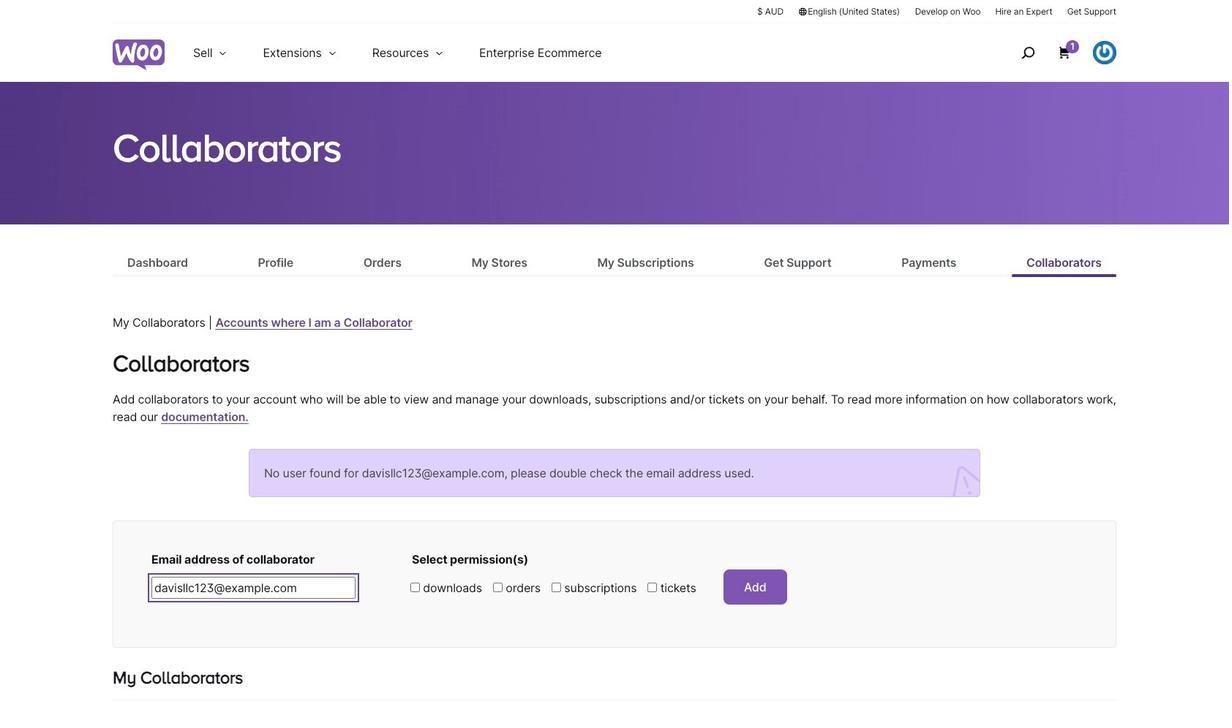 Task type: locate. For each thing, give the bounding box(es) containing it.
None checkbox
[[552, 583, 561, 593], [648, 583, 657, 593], [552, 583, 561, 593], [648, 583, 657, 593]]

None checkbox
[[410, 583, 420, 593], [493, 583, 503, 593], [410, 583, 420, 593], [493, 583, 503, 593]]

open account menu image
[[1093, 41, 1116, 64]]



Task type: describe. For each thing, give the bounding box(es) containing it.
search image
[[1016, 41, 1040, 64]]

service navigation menu element
[[990, 29, 1116, 76]]



Task type: vqa. For each thing, say whether or not it's contained in the screenshot.
SEARCH "image"
yes



